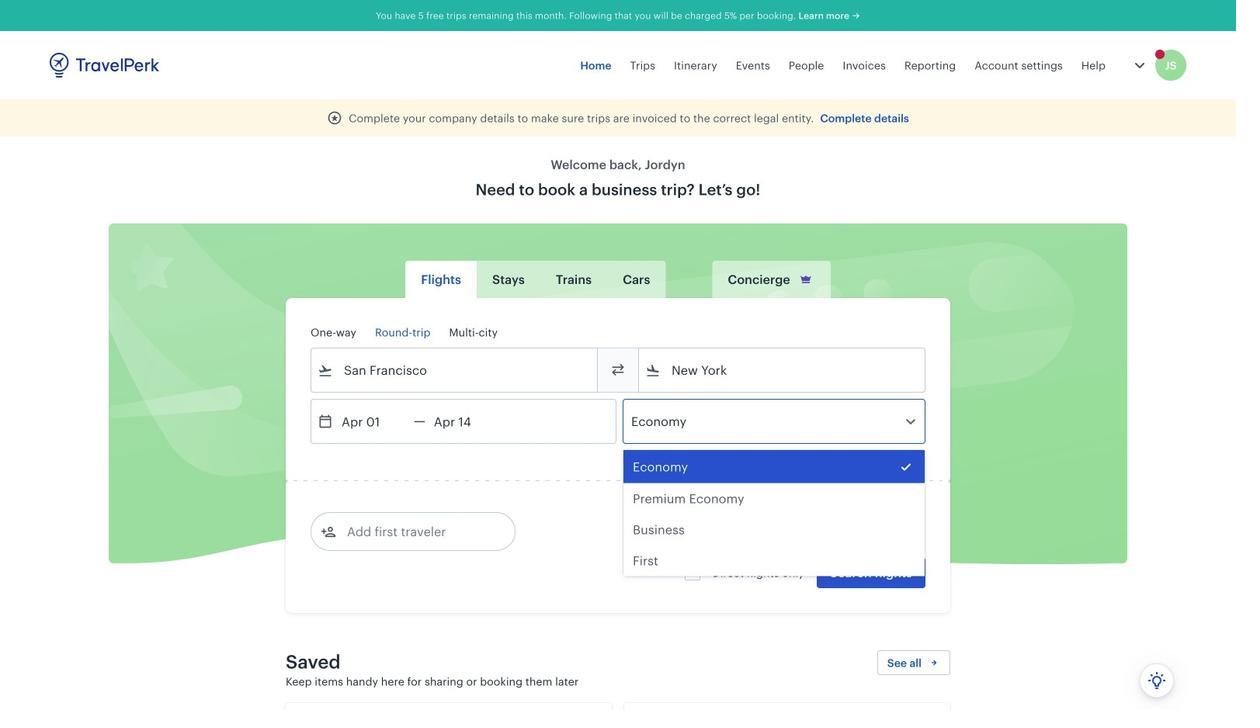 Task type: describe. For each thing, give the bounding box(es) containing it.
Depart text field
[[333, 400, 414, 443]]

Add first traveler search field
[[336, 520, 498, 544]]



Task type: locate. For each thing, give the bounding box(es) containing it.
To search field
[[661, 358, 905, 383]]

From search field
[[333, 358, 577, 383]]

Return text field
[[425, 400, 506, 443]]



